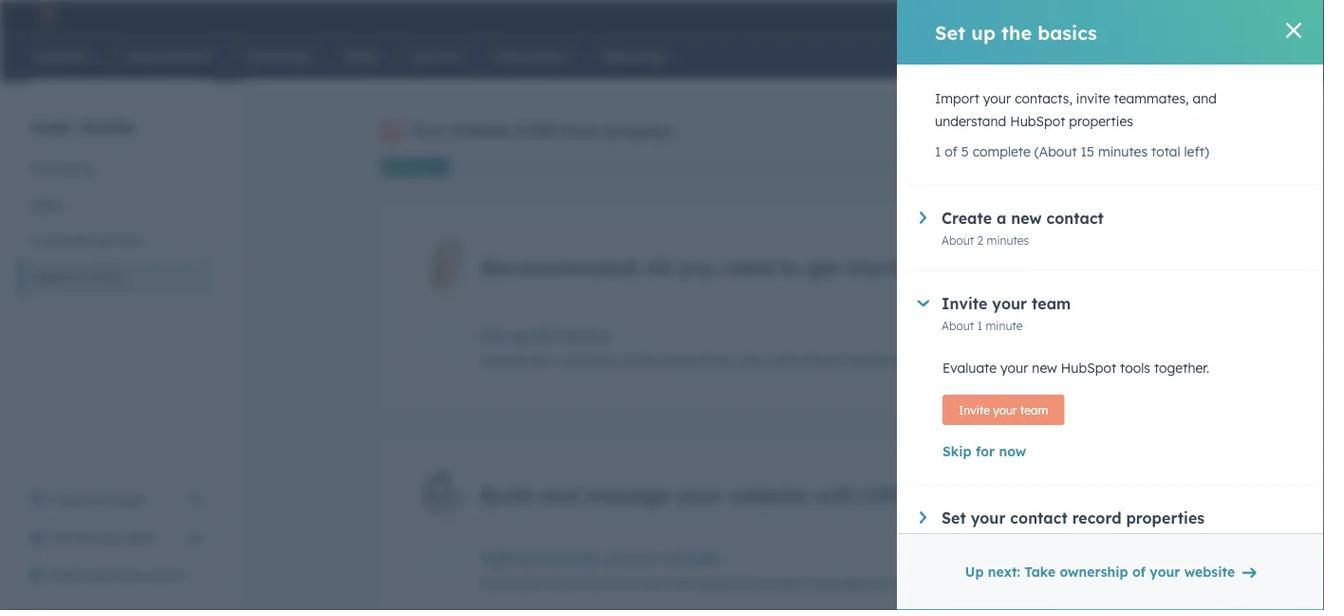 Task type: vqa. For each thing, say whether or not it's contained in the screenshot.
the and
yes



Task type: locate. For each thing, give the bounding box(es) containing it.
0 vertical spatial (cms)
[[515, 122, 560, 141]]

up
[[966, 564, 984, 581]]

1 left minute
[[978, 319, 983, 333]]

1 horizontal spatial the
[[1002, 20, 1033, 44]]

ownership left 0%
[[1060, 564, 1129, 581]]

1 build from the top
[[481, 482, 533, 508]]

take
[[481, 550, 517, 569], [1025, 564, 1056, 581]]

0 horizontal spatial (cms)
[[84, 269, 122, 285]]

basics for set up the basics
[[1038, 20, 1098, 44]]

help image
[[1089, 9, 1106, 26]]

contacts, inside import your contacts, invite teammates, and understand hubspot properties
[[1015, 90, 1073, 107]]

of right 25
[[1133, 564, 1146, 581]]

sales
[[30, 197, 63, 213]]

0 vertical spatial set
[[935, 20, 966, 44]]

the inside set up the basics import your contacts, invite teammates, and understand hubspot properties
[[534, 327, 559, 346]]

website
[[450, 122, 511, 141], [30, 269, 81, 285]]

2 horizontal spatial tools
[[1121, 360, 1151, 377]]

0 horizontal spatial of
[[604, 550, 620, 569]]

1 horizontal spatial (cms)
[[515, 122, 560, 141]]

2 vertical spatial properties
[[1127, 509, 1205, 528]]

0 horizontal spatial contacts,
[[561, 353, 619, 369]]

0 vertical spatial team
[[1032, 294, 1072, 313]]

you
[[678, 254, 716, 280]]

start overview demo link
[[19, 557, 213, 595]]

1 horizontal spatial understand
[[935, 113, 1007, 130]]

teammates, down set up the basics button in the bottom of the page
[[660, 353, 735, 369]]

website (cms) button
[[19, 259, 213, 295]]

your inside view your plan link
[[87, 492, 115, 509]]

link opens in a new window image
[[188, 489, 201, 512], [188, 494, 201, 507]]

1 vertical spatial invite
[[622, 353, 656, 369]]

0 vertical spatial contacts,
[[1015, 90, 1073, 107]]

0 horizontal spatial teammates,
[[660, 353, 735, 369]]

1 vertical spatial with
[[668, 576, 695, 592]]

team up now
[[1021, 403, 1049, 417]]

caret image for invite
[[918, 300, 930, 307]]

start
[[53, 568, 85, 585]]

record
[[1073, 509, 1122, 528]]

1 vertical spatial website
[[30, 269, 81, 285]]

1 vertical spatial set
[[481, 327, 506, 346]]

up for set up the basics import your contacts, invite teammates, and understand hubspot properties
[[510, 327, 530, 346]]

1 vertical spatial new
[[1033, 360, 1058, 377]]

hubspot inside import your contacts, invite teammates, and understand hubspot properties
[[1011, 113, 1066, 130]]

1 horizontal spatial basics
[[1038, 20, 1098, 44]]

evaluate your new hubspot tools together.
[[943, 360, 1210, 377]]

basics
[[1038, 20, 1098, 44], [563, 327, 611, 346]]

ruby anderson image
[[1193, 7, 1210, 24]]

tools left together. at the right of the page
[[1121, 360, 1151, 377]]

2 vertical spatial set
[[942, 509, 967, 528]]

new
[[1012, 209, 1042, 228], [1033, 360, 1058, 377]]

teammates, inside import your contacts, invite teammates, and understand hubspot properties
[[1115, 90, 1190, 107]]

set
[[935, 20, 966, 44], [481, 327, 506, 346], [942, 509, 967, 528]]

set for set your contact record properties about 4 minutes
[[942, 509, 967, 528]]

basics inside dialog
[[1038, 20, 1098, 44]]

about left 4
[[942, 533, 975, 548]]

upgrade image
[[977, 8, 995, 25]]

close image
[[1287, 23, 1302, 38]]

understand up 5
[[935, 113, 1007, 130]]

1 horizontal spatial of
[[945, 143, 958, 160]]

minutes down a on the right of page
[[987, 233, 1030, 247]]

properties inside set your contact record properties about 4 minutes
[[1127, 509, 1205, 528]]

set inside set up the basics import your contacts, invite teammates, and understand hubspot properties
[[481, 327, 506, 346]]

invite up minute
[[942, 294, 988, 313]]

your inside import your contacts, invite teammates, and understand hubspot properties
[[984, 90, 1012, 107]]

contact down 1 of 5 complete (about 15 minutes total left)
[[1047, 209, 1104, 228]]

teammates, down search hubspot search box
[[1115, 90, 1190, 107]]

hubspot up (about
[[1011, 113, 1066, 130]]

1 vertical spatial (cms)
[[84, 269, 122, 285]]

up next: take ownership of your website
[[966, 564, 1236, 581]]

website
[[729, 482, 808, 508], [664, 550, 722, 569], [1185, 564, 1236, 581]]

0 horizontal spatial import
[[481, 353, 526, 369]]

team down 'plan'
[[125, 530, 158, 547]]

contact left record
[[1011, 509, 1068, 528]]

1
[[935, 143, 942, 160], [978, 319, 983, 333]]

hubspot inside set up the basics import your contacts, invite teammates, and understand hubspot properties
[[842, 353, 897, 369]]

0 horizontal spatial invite
[[622, 353, 656, 369]]

2 horizontal spatial website
[[1185, 564, 1236, 581]]

0 vertical spatial invite your team
[[959, 403, 1049, 417]]

new inside create a new contact about 2 minutes
[[1012, 209, 1042, 228]]

9%
[[1165, 158, 1188, 177]]

1 horizontal spatial invite
[[1077, 90, 1111, 107]]

0 vertical spatial the
[[1002, 20, 1033, 44]]

progress
[[606, 122, 672, 141]]

15
[[1081, 143, 1095, 160]]

4
[[978, 533, 985, 548]]

invite
[[942, 294, 988, 313], [959, 403, 991, 417], [53, 530, 90, 547]]

customize
[[544, 576, 607, 592]]

tools inside take ownership of your website build and customize your site with powerful content management tools
[[896, 576, 926, 592]]

1 vertical spatial contacts,
[[561, 353, 619, 369]]

set inside set your contact record properties about 4 minutes
[[942, 509, 967, 528]]

0 vertical spatial understand
[[935, 113, 1007, 130]]

and down set up the basics button in the bottom of the page
[[739, 353, 763, 369]]

website inside take ownership of your website build and customize your site with powerful content management tools
[[664, 550, 722, 569]]

0 vertical spatial caret image
[[920, 212, 927, 224]]

website right your
[[450, 122, 511, 141]]

customer service button
[[19, 223, 213, 259]]

1 horizontal spatial teammates,
[[1115, 90, 1190, 107]]

minutes inside set your contact record properties about 4 minutes
[[988, 533, 1031, 548]]

0 horizontal spatial basics
[[563, 327, 611, 346]]

1 horizontal spatial ownership
[[1060, 564, 1129, 581]]

invite your team down view your plan
[[53, 530, 158, 547]]

website inside button
[[30, 269, 81, 285]]

invite up start
[[53, 530, 90, 547]]

1 vertical spatial caret image
[[918, 300, 930, 307]]

with right site
[[668, 576, 695, 592]]

0 vertical spatial with
[[814, 482, 858, 508]]

1 vertical spatial 1
[[978, 319, 983, 333]]

0 horizontal spatial take
[[481, 550, 517, 569]]

0 vertical spatial invite
[[942, 294, 988, 313]]

of
[[945, 143, 958, 160], [604, 550, 620, 569], [1133, 564, 1146, 581]]

0 vertical spatial up
[[972, 20, 996, 44]]

invite your team inside button
[[53, 530, 158, 547]]

2 vertical spatial tools
[[896, 576, 926, 592]]

sales button
[[19, 187, 213, 223]]

0 vertical spatial new
[[1012, 209, 1042, 228]]

0 vertical spatial build
[[481, 482, 533, 508]]

ownership up customize
[[521, 550, 600, 569]]

0 vertical spatial teammates,
[[1115, 90, 1190, 107]]

hubspot
[[1011, 113, 1066, 130], [842, 353, 897, 369], [1062, 360, 1117, 377]]

calling icon button
[[1002, 3, 1034, 28]]

0 horizontal spatial with
[[668, 576, 695, 592]]

invite your team button
[[19, 520, 213, 557]]

build
[[481, 482, 533, 508], [481, 576, 512, 592]]

take inside button
[[1025, 564, 1056, 581]]

your inside invite your team button
[[93, 530, 121, 547]]

1 left 5
[[935, 143, 942, 160]]

and left customize
[[516, 576, 540, 592]]

of left 5
[[945, 143, 958, 160]]

marketplaces button
[[1038, 0, 1078, 30]]

management
[[808, 576, 892, 592]]

about up evaluate
[[942, 319, 975, 333]]

and left "manage"
[[539, 482, 579, 508]]

and down search hubspot search box
[[1193, 90, 1218, 107]]

invite
[[1077, 90, 1111, 107], [622, 353, 656, 369]]

understand
[[935, 113, 1007, 130], [767, 353, 838, 369]]

properties
[[1070, 113, 1134, 130], [901, 353, 965, 369], [1127, 509, 1205, 528]]

2 build from the top
[[481, 576, 512, 592]]

your inside up next: take ownership of your website button
[[1150, 564, 1181, 581]]

the right upgrade image
[[1002, 20, 1033, 44]]

the
[[1002, 20, 1033, 44], [534, 327, 559, 346]]

about inside set your contact record properties about 4 minutes
[[942, 533, 975, 548]]

website up powerful
[[664, 550, 722, 569]]

the inside dialog
[[1002, 20, 1033, 44]]

properties up 15 on the right top of the page
[[1070, 113, 1134, 130]]

up inside set up the basics import your contacts, invite teammates, and understand hubspot properties
[[510, 327, 530, 346]]

self made button
[[1181, 0, 1300, 30]]

1 vertical spatial up
[[510, 327, 530, 346]]

invite inside import your contacts, invite teammates, and understand hubspot properties
[[1077, 90, 1111, 107]]

team up evaluate your new hubspot tools together.
[[1032, 294, 1072, 313]]

with
[[814, 482, 858, 508], [668, 576, 695, 592]]

properties up 0%
[[1127, 509, 1205, 528]]

1 horizontal spatial 1
[[978, 319, 983, 333]]

0 horizontal spatial up
[[510, 327, 530, 346]]

build inside take ownership of your website build and customize your site with powerful content management tools
[[481, 576, 512, 592]]

1 horizontal spatial website
[[729, 482, 808, 508]]

understand inside set up the basics import your contacts, invite teammates, and understand hubspot properties
[[767, 353, 838, 369]]

website right 0%
[[1185, 564, 1236, 581]]

to
[[779, 254, 800, 280]]

1 vertical spatial basics
[[563, 327, 611, 346]]

your website (cms) tools progress progress bar
[[380, 158, 450, 177]]

2
[[978, 233, 984, 247]]

self
[[1213, 7, 1235, 23]]

basics inside set up the basics import your contacts, invite teammates, and understand hubspot properties
[[563, 327, 611, 346]]

0 horizontal spatial website
[[664, 550, 722, 569]]

0 vertical spatial website
[[450, 122, 511, 141]]

import your contacts, invite teammates, and understand hubspot properties
[[935, 90, 1218, 130]]

minutes right 4
[[988, 533, 1031, 548]]

understand inside import your contacts, invite teammates, and understand hubspot properties
[[935, 113, 1007, 130]]

0 vertical spatial properties
[[1070, 113, 1134, 130]]

upgrade link
[[974, 5, 998, 25]]

2 horizontal spatial of
[[1133, 564, 1146, 581]]

up left calling icon
[[972, 20, 996, 44]]

set for set up the basics import your contacts, invite teammates, and understand hubspot properties
[[481, 327, 506, 346]]

with left the cms
[[814, 482, 858, 508]]

0 vertical spatial basics
[[1038, 20, 1098, 44]]

and inside set up the basics import your contacts, invite teammates, and understand hubspot properties
[[739, 353, 763, 369]]

view your plan link
[[19, 482, 213, 520]]

your inside invite your team link
[[994, 403, 1018, 417]]

team inside invite your team about 1 minute
[[1032, 294, 1072, 313]]

and
[[1193, 90, 1218, 107], [739, 353, 763, 369], [539, 482, 579, 508], [516, 576, 540, 592]]

2 vertical spatial team
[[125, 530, 158, 547]]

0 vertical spatial tools
[[565, 122, 602, 141]]

0 vertical spatial 1
[[935, 143, 942, 160]]

1 vertical spatial the
[[534, 327, 559, 346]]

caret image
[[920, 512, 927, 524]]

properties up invite your team link at the bottom right of page
[[901, 353, 965, 369]]

recommended:
[[481, 254, 640, 280]]

invite your team
[[959, 403, 1049, 417], [53, 530, 158, 547]]

tools inside set up the basics dialog
[[1121, 360, 1151, 377]]

website (cms)
[[30, 269, 122, 285]]

evaluate
[[943, 360, 997, 377]]

your
[[984, 90, 1012, 107], [993, 294, 1028, 313], [529, 353, 557, 369], [1001, 360, 1029, 377], [994, 403, 1018, 417], [676, 482, 723, 508], [87, 492, 115, 509], [971, 509, 1006, 528], [93, 530, 121, 547], [624, 550, 659, 569], [1150, 564, 1181, 581], [611, 576, 639, 592]]

0 horizontal spatial invite your team
[[53, 530, 158, 547]]

invite your team inside set up the basics dialog
[[959, 403, 1049, 417]]

set for set up the basics
[[935, 20, 966, 44]]

0 horizontal spatial the
[[534, 327, 559, 346]]

and inside take ownership of your website build and customize your site with powerful content management tools
[[516, 576, 540, 592]]

all
[[646, 254, 672, 280]]

tools left progress
[[565, 122, 602, 141]]

hubspot down started
[[842, 353, 897, 369]]

contact
[[1047, 209, 1104, 228], [1011, 509, 1068, 528]]

up next: take ownership of your website button
[[953, 554, 1269, 592]]

0 horizontal spatial understand
[[767, 353, 838, 369]]

0 vertical spatial invite
[[1077, 90, 1111, 107]]

hubspot link
[[23, 4, 71, 27]]

the down recommended:
[[534, 327, 559, 346]]

ownership
[[521, 550, 600, 569], [1060, 564, 1129, 581]]

new up invite your team link at the bottom right of page
[[1033, 360, 1058, 377]]

1 vertical spatial contact
[[1011, 509, 1068, 528]]

of up customize
[[604, 550, 620, 569]]

about
[[942, 233, 975, 247], [942, 319, 975, 333], [942, 533, 975, 548], [1055, 576, 1088, 590]]

up down recommended:
[[510, 327, 530, 346]]

1 horizontal spatial up
[[972, 20, 996, 44]]

0 vertical spatial contact
[[1047, 209, 1104, 228]]

overview
[[88, 568, 144, 585]]

0 vertical spatial import
[[935, 90, 980, 107]]

1 vertical spatial teammates,
[[660, 353, 735, 369]]

your inside invite your team about 1 minute
[[993, 294, 1028, 313]]

invite your team about 1 minute
[[942, 294, 1072, 333]]

caret image
[[920, 212, 927, 224], [918, 300, 930, 307]]

caret image left create
[[920, 212, 927, 224]]

1 horizontal spatial import
[[935, 90, 980, 107]]

caret image down started
[[918, 300, 930, 307]]

1 vertical spatial team
[[1021, 403, 1049, 417]]

import inside set up the basics import your contacts, invite teammates, and understand hubspot properties
[[481, 353, 526, 369]]

2 vertical spatial invite
[[53, 530, 90, 547]]

up inside set up the basics dialog
[[972, 20, 996, 44]]

about inside create a new contact about 2 minutes
[[942, 233, 975, 247]]

1 vertical spatial tools
[[1121, 360, 1151, 377]]

1 horizontal spatial tools
[[896, 576, 926, 592]]

up
[[972, 20, 996, 44], [510, 327, 530, 346]]

marketing
[[30, 161, 94, 177]]

contact inside create a new contact about 2 minutes
[[1047, 209, 1104, 228]]

1 vertical spatial build
[[481, 576, 512, 592]]

1 vertical spatial import
[[481, 353, 526, 369]]

about left 25
[[1055, 576, 1088, 590]]

understand down set up the basics button in the bottom of the page
[[767, 353, 838, 369]]

tools right management
[[896, 576, 926, 592]]

1 vertical spatial understand
[[767, 353, 838, 369]]

your inside set up the basics import your contacts, invite teammates, and understand hubspot properties
[[529, 353, 557, 369]]

create a new contact about 2 minutes
[[942, 209, 1104, 247]]

new right a on the right of page
[[1012, 209, 1042, 228]]

website down customer
[[30, 269, 81, 285]]

1 vertical spatial invite your team
[[53, 530, 158, 547]]

0 horizontal spatial ownership
[[521, 550, 600, 569]]

recommended: all you need to get started
[[481, 254, 921, 280]]

1 horizontal spatial contacts,
[[1015, 90, 1073, 107]]

of inside button
[[1133, 564, 1146, 581]]

customer service
[[30, 233, 141, 249]]

0 horizontal spatial website
[[30, 269, 81, 285]]

guide
[[79, 114, 135, 138]]

about left 2 in the right of the page
[[942, 233, 975, 247]]

team inside invite your team link
[[1021, 403, 1049, 417]]

tools
[[565, 122, 602, 141], [1121, 360, 1151, 377], [896, 576, 926, 592]]

contact inside set your contact record properties about 4 minutes
[[1011, 509, 1068, 528]]

invite down evaluate
[[959, 403, 991, 417]]

team inside invite your team button
[[125, 530, 158, 547]]

customer
[[30, 233, 91, 249]]

1 horizontal spatial invite your team
[[959, 403, 1049, 417]]

view your plan
[[53, 492, 146, 509]]

1 vertical spatial properties
[[901, 353, 965, 369]]

invite your team up now
[[959, 403, 1049, 417]]

hubspot up skip for now "button"
[[1062, 360, 1117, 377]]

website up take ownership of your website button
[[729, 482, 808, 508]]

1 horizontal spatial take
[[1025, 564, 1056, 581]]

team
[[1032, 294, 1072, 313], [1021, 403, 1049, 417], [125, 530, 158, 547]]



Task type: describe. For each thing, give the bounding box(es) containing it.
1 link opens in a new window image from the top
[[188, 489, 201, 512]]

demo
[[148, 568, 184, 585]]

skip
[[943, 444, 972, 460]]

notifications button
[[1145, 0, 1177, 30]]

2 link opens in a new window image from the top
[[188, 494, 201, 507]]

a
[[997, 209, 1007, 228]]

hub
[[916, 482, 958, 508]]

started
[[846, 254, 921, 280]]

manage
[[585, 482, 670, 508]]

set up the basics button
[[481, 327, 996, 346]]

cms
[[864, 482, 910, 508]]

about 25 minutes
[[1055, 576, 1150, 590]]

set up the basics dialog
[[898, 0, 1325, 611]]

your
[[411, 122, 446, 141]]

1 horizontal spatial with
[[814, 482, 858, 508]]

new for your
[[1033, 360, 1058, 377]]

view
[[53, 492, 83, 509]]

calling icon image
[[1009, 7, 1026, 24]]

your website (cms) tools progress
[[411, 122, 672, 141]]

properties inside import your contacts, invite teammates, and understand hubspot properties
[[1070, 113, 1134, 130]]

help button
[[1081, 0, 1114, 30]]

invite your team link
[[943, 395, 1065, 425]]

take ownership of your website build and customize your site with powerful content management tools
[[481, 550, 926, 592]]

search image
[[1285, 49, 1298, 63]]

self made menu
[[972, 0, 1302, 30]]

new for a
[[1012, 209, 1042, 228]]

marketplaces image
[[1049, 9, 1066, 26]]

basics for set up the basics import your contacts, invite teammates, and understand hubspot properties
[[563, 327, 611, 346]]

hubspot image
[[34, 4, 57, 27]]

search button
[[1276, 40, 1308, 72]]

import inside import your contacts, invite teammates, and understand hubspot properties
[[935, 90, 980, 107]]

skip for now
[[943, 444, 1027, 460]]

made
[[1239, 7, 1272, 23]]

caret image for create
[[920, 212, 927, 224]]

5
[[962, 143, 969, 160]]

settings image
[[1121, 8, 1138, 25]]

set your contact record properties about 4 minutes
[[942, 509, 1205, 548]]

your inside set your contact record properties about 4 minutes
[[971, 509, 1006, 528]]

user guide views element
[[19, 82, 213, 295]]

website inside button
[[1185, 564, 1236, 581]]

build and manage your website with cms hub
[[481, 482, 958, 508]]

service
[[95, 233, 141, 249]]

minute
[[986, 319, 1023, 333]]

total
[[1152, 143, 1181, 160]]

powerful
[[698, 576, 753, 592]]

Search HubSpot search field
[[1058, 40, 1291, 72]]

invite inside button
[[53, 530, 90, 547]]

ownership inside button
[[1060, 564, 1129, 581]]

complete
[[973, 143, 1031, 160]]

0 horizontal spatial tools
[[565, 122, 602, 141]]

next:
[[989, 564, 1021, 581]]

1 of 5 complete (about 15 minutes total left)
[[935, 143, 1210, 160]]

properties inside set up the basics import your contacts, invite teammates, and understand hubspot properties
[[901, 353, 965, 369]]

0 horizontal spatial 1
[[935, 143, 942, 160]]

self made
[[1213, 7, 1272, 23]]

invite inside set up the basics import your contacts, invite teammates, and understand hubspot properties
[[622, 353, 656, 369]]

minutes right 15 on the right top of the page
[[1099, 143, 1148, 160]]

create
[[942, 209, 993, 228]]

set up the basics
[[935, 20, 1098, 44]]

site
[[642, 576, 665, 592]]

website for manage
[[729, 482, 808, 508]]

and inside import your contacts, invite teammates, and understand hubspot properties
[[1193, 90, 1218, 107]]

marketing button
[[19, 151, 213, 187]]

0%
[[1133, 551, 1150, 566]]

invite inside invite your team about 1 minute
[[942, 294, 988, 313]]

1 inside invite your team about 1 minute
[[978, 319, 983, 333]]

for
[[976, 444, 996, 460]]

start overview demo
[[53, 568, 184, 585]]

settings link
[[1118, 5, 1141, 25]]

with inside take ownership of your website build and customize your site with powerful content management tools
[[668, 576, 695, 592]]

need
[[722, 254, 773, 280]]

user guide
[[30, 114, 135, 138]]

minutes down 0%
[[1107, 576, 1150, 590]]

25
[[1091, 576, 1104, 590]]

left)
[[1185, 143, 1210, 160]]

take ownership of your website button
[[481, 550, 996, 569]]

1 vertical spatial invite
[[959, 403, 991, 417]]

get
[[806, 254, 840, 280]]

content
[[756, 576, 804, 592]]

plan
[[119, 492, 146, 509]]

(cms) inside the website (cms) button
[[84, 269, 122, 285]]

about inside invite your team about 1 minute
[[942, 319, 975, 333]]

now
[[1000, 444, 1027, 460]]

skip for now button
[[943, 441, 1279, 463]]

take inside take ownership of your website build and customize your site with powerful content management tools
[[481, 550, 517, 569]]

notifications image
[[1153, 9, 1170, 26]]

together.
[[1155, 360, 1210, 377]]

the for set up the basics
[[1002, 20, 1033, 44]]

user
[[30, 114, 74, 138]]

(about
[[1035, 143, 1078, 160]]

website for of
[[664, 550, 722, 569]]

of inside take ownership of your website build and customize your site with powerful content management tools
[[604, 550, 620, 569]]

teammates, inside set up the basics import your contacts, invite teammates, and understand hubspot properties
[[660, 353, 735, 369]]

1 horizontal spatial website
[[450, 122, 511, 141]]

up for set up the basics
[[972, 20, 996, 44]]

ownership inside take ownership of your website build and customize your site with powerful content management tools
[[521, 550, 600, 569]]

set up the basics import your contacts, invite teammates, and understand hubspot properties
[[481, 327, 965, 369]]

contacts, inside set up the basics import your contacts, invite teammates, and understand hubspot properties
[[561, 353, 619, 369]]

minutes inside create a new contact about 2 minutes
[[987, 233, 1030, 247]]

the for set up the basics import your contacts, invite teammates, and understand hubspot properties
[[534, 327, 559, 346]]



